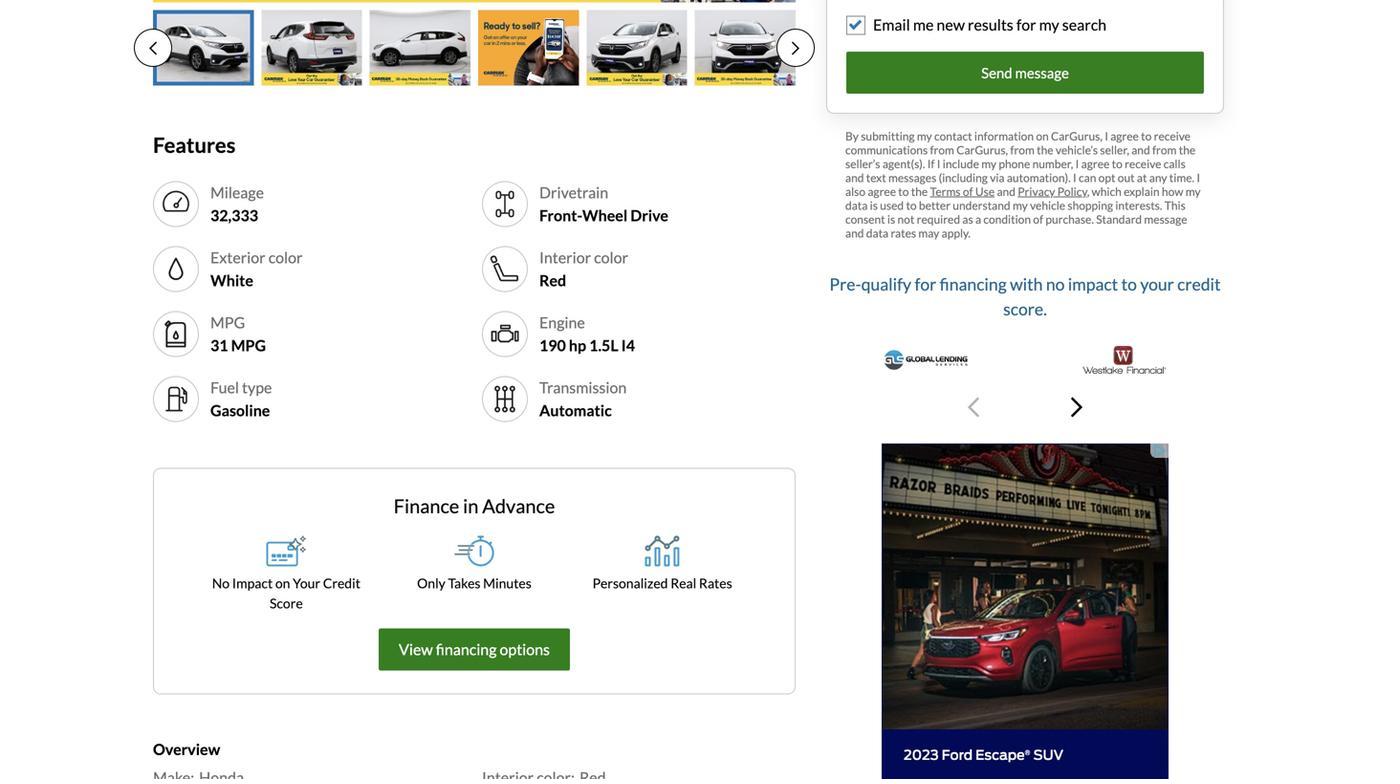 Task type: vqa. For each thing, say whether or not it's contained in the screenshot.


Task type: locate. For each thing, give the bounding box(es) containing it.
1 horizontal spatial of
[[1033, 212, 1043, 226]]

color right exterior
[[268, 248, 303, 267]]

exterior color image
[[161, 254, 191, 284]]

1 horizontal spatial color
[[594, 248, 628, 267]]

for right results
[[1016, 15, 1036, 34]]

is left used
[[870, 198, 878, 212]]

view vehicle photo 1 image
[[153, 10, 254, 86]]

vehicle
[[1030, 198, 1065, 212]]

3 from from the left
[[1152, 143, 1177, 157]]

2 horizontal spatial the
[[1179, 143, 1195, 157]]

from up automation). on the top right of page
[[1010, 143, 1034, 157]]

on up the number,
[[1036, 129, 1049, 143]]

data down the text on the top right
[[845, 198, 868, 212]]

automatic
[[539, 401, 612, 420]]

0 horizontal spatial color
[[268, 248, 303, 267]]

financing right view
[[436, 640, 497, 659]]

0 horizontal spatial on
[[275, 575, 290, 591]]

message down how
[[1144, 212, 1187, 226]]

condition
[[983, 212, 1031, 226]]

1 horizontal spatial financing
[[940, 274, 1007, 294]]

i right vehicle's
[[1105, 129, 1108, 143]]

cargurus, up via
[[956, 143, 1008, 157]]

pre-
[[829, 274, 861, 294]]

use
[[975, 185, 995, 198]]

my left the phone
[[981, 157, 996, 171]]

32,333
[[210, 206, 258, 225]]

view vehicle photo 2 image
[[261, 10, 362, 86]]

overview
[[153, 740, 220, 759]]

1 horizontal spatial agree
[[1081, 157, 1110, 171]]

to
[[1141, 129, 1152, 143], [1112, 157, 1122, 171], [898, 185, 909, 198], [906, 198, 917, 212], [1121, 274, 1137, 294]]

1.5l
[[589, 336, 618, 355]]

0 vertical spatial of
[[963, 185, 973, 198]]

0 horizontal spatial of
[[963, 185, 973, 198]]

0 vertical spatial data
[[845, 198, 868, 212]]

mileage image
[[161, 189, 191, 219]]

cargurus, up the number,
[[1051, 129, 1102, 143]]

0 horizontal spatial cargurus,
[[956, 143, 1008, 157]]

interior color image
[[490, 254, 520, 284]]

terms
[[930, 185, 961, 198]]

0 horizontal spatial the
[[911, 185, 928, 198]]

standard
[[1096, 212, 1142, 226]]

0 vertical spatial for
[[1016, 15, 1036, 34]]

mpg 31 mpg
[[210, 313, 266, 355]]

2 horizontal spatial agree
[[1110, 129, 1139, 143]]

2 color from the left
[[594, 248, 628, 267]]

to left at
[[1112, 157, 1122, 171]]

color
[[268, 248, 303, 267], [594, 248, 628, 267]]

0 vertical spatial agree
[[1110, 129, 1139, 143]]

0 vertical spatial on
[[1036, 129, 1049, 143]]

to right used
[[906, 198, 917, 212]]

the up automation). on the top right of page
[[1037, 143, 1053, 157]]

the left terms
[[911, 185, 928, 198]]

1 vertical spatial financing
[[436, 640, 497, 659]]

exterior
[[210, 248, 265, 267]]

wheel
[[582, 206, 627, 225]]

advance
[[482, 495, 555, 518]]

options
[[500, 640, 550, 659]]

1 horizontal spatial message
[[1144, 212, 1187, 226]]

mpg image
[[161, 319, 191, 350]]

1 horizontal spatial for
[[1016, 15, 1036, 34]]

1 vertical spatial of
[[1033, 212, 1043, 226]]

and right the use
[[997, 185, 1015, 198]]

opt
[[1098, 171, 1115, 185]]

message inside , which explain how my data is used to better understand my vehicle shopping interests. this consent is not required as a condition of purchase. standard message and data rates may apply.
[[1144, 212, 1187, 226]]

mpg right 31
[[231, 336, 266, 355]]

credit
[[323, 575, 360, 591]]

my left the vehicle
[[1013, 198, 1028, 212]]

financing left with
[[940, 274, 1007, 294]]

i left can at the right top
[[1073, 171, 1076, 185]]

from
[[930, 143, 954, 157], [1010, 143, 1034, 157], [1152, 143, 1177, 157]]

on up score on the bottom of the page
[[275, 575, 290, 591]]

0 vertical spatial financing
[[940, 274, 1007, 294]]

the up 'time.'
[[1179, 143, 1195, 157]]

color inside "exterior color white"
[[268, 248, 303, 267]]

i
[[1105, 129, 1108, 143], [937, 157, 940, 171], [1075, 157, 1079, 171], [1073, 171, 1076, 185], [1197, 171, 1200, 185]]

0 horizontal spatial from
[[930, 143, 954, 157]]

finance
[[394, 495, 459, 518]]

1 horizontal spatial on
[[1036, 129, 1049, 143]]

view vehicle photo 5 image
[[587, 10, 687, 86]]

as
[[962, 212, 973, 226]]

qualify
[[861, 274, 911, 294]]

agree right the also
[[868, 185, 896, 198]]

0 vertical spatial message
[[1015, 64, 1069, 81]]

score.
[[1003, 299, 1047, 319]]

from up any
[[1152, 143, 1177, 157]]

which
[[1092, 185, 1121, 198]]

color for exterior color white
[[268, 248, 303, 267]]

personalized
[[593, 575, 668, 591]]

1 vertical spatial for
[[915, 274, 936, 294]]

, which explain how my data is used to better understand my vehicle shopping interests. this consent is not required as a condition of purchase. standard message and data rates may apply.
[[845, 185, 1201, 240]]

receive up explain
[[1125, 157, 1161, 171]]

to left your
[[1121, 274, 1137, 294]]

31
[[210, 336, 228, 355]]

out
[[1118, 171, 1135, 185]]

interior
[[539, 248, 591, 267]]

i right 'time.'
[[1197, 171, 1200, 185]]

and left the text on the top right
[[845, 171, 864, 185]]

message right send
[[1015, 64, 1069, 81]]

seller,
[[1100, 143, 1129, 157]]

mpg up 31
[[210, 313, 245, 332]]

type
[[242, 378, 272, 397]]

to down agent(s).
[[898, 185, 909, 198]]

view vehicle photo 6 image
[[695, 10, 796, 86]]

1 vertical spatial message
[[1144, 212, 1187, 226]]

score
[[270, 595, 303, 612]]

used
[[880, 198, 904, 212]]

data left rates
[[866, 226, 888, 240]]

for right qualify
[[915, 274, 936, 294]]

automation).
[[1007, 171, 1071, 185]]

and down the also
[[845, 226, 864, 240]]

1 from from the left
[[930, 143, 954, 157]]

via
[[990, 171, 1005, 185]]

2 horizontal spatial from
[[1152, 143, 1177, 157]]

takes
[[448, 575, 481, 591]]

how
[[1162, 185, 1183, 198]]

1 horizontal spatial the
[[1037, 143, 1053, 157]]

receive up calls
[[1154, 129, 1191, 143]]

fuel type image
[[161, 384, 191, 415]]

0 horizontal spatial financing
[[436, 640, 497, 659]]

terms of use link
[[930, 185, 995, 198]]

to right seller,
[[1141, 129, 1152, 143]]

consent
[[845, 212, 885, 226]]

advertisement region
[[882, 444, 1169, 779]]

of left the use
[[963, 185, 973, 198]]

this
[[1164, 198, 1186, 212]]

from up (including
[[930, 143, 954, 157]]

by
[[845, 129, 859, 143]]

cargurus,
[[1051, 129, 1102, 143], [956, 143, 1008, 157]]

vehicle full photo image
[[153, 0, 796, 2]]

2 vertical spatial agree
[[868, 185, 896, 198]]

better
[[919, 198, 951, 212]]

is left "not"
[[887, 212, 895, 226]]

0 horizontal spatial is
[[870, 198, 878, 212]]

mpg
[[210, 313, 245, 332], [231, 336, 266, 355]]

front-
[[539, 206, 582, 225]]

of down privacy at the top of the page
[[1033, 212, 1043, 226]]

email me new results for my search
[[873, 15, 1106, 34]]

1 vertical spatial on
[[275, 575, 290, 591]]

exterior color white
[[210, 248, 303, 290]]

190
[[539, 336, 566, 355]]

message
[[1015, 64, 1069, 81], [1144, 212, 1187, 226]]

color inside interior color red
[[594, 248, 628, 267]]

agree up ,
[[1081, 157, 1110, 171]]

rates
[[699, 575, 732, 591]]

interests.
[[1115, 198, 1162, 212]]

color for interior color red
[[594, 248, 628, 267]]

agree up out
[[1110, 129, 1139, 143]]

view vehicle photo 4 image
[[478, 10, 579, 86]]

and
[[1131, 143, 1150, 157], [845, 171, 864, 185], [997, 185, 1015, 198], [845, 226, 864, 240]]

color down wheel
[[594, 248, 628, 267]]

1 color from the left
[[268, 248, 303, 267]]

0 horizontal spatial for
[[915, 274, 936, 294]]

my
[[1039, 15, 1059, 34], [917, 129, 932, 143], [981, 157, 996, 171], [1186, 185, 1201, 198], [1013, 198, 1028, 212]]

finance in advance
[[394, 495, 555, 518]]

view financing options button
[[379, 629, 570, 671]]

shopping
[[1068, 198, 1113, 212]]

by submitting my contact information on cargurus, i agree to receive communications from cargurus, from the vehicle's seller, and from the seller's agent(s). if i include my phone number, i agree to receive calls and text messages (including via automation). i can opt out at any time. i also agree to the
[[845, 129, 1200, 198]]

tab list
[[134, 10, 815, 86]]

engine image
[[490, 319, 520, 350]]

for
[[1016, 15, 1036, 34], [915, 274, 936, 294]]

0 horizontal spatial message
[[1015, 64, 1069, 81]]

1 horizontal spatial from
[[1010, 143, 1034, 157]]



Task type: describe. For each thing, give the bounding box(es) containing it.
transmission automatic
[[539, 378, 627, 420]]

privacy
[[1018, 185, 1055, 198]]

prev page image
[[149, 40, 157, 56]]

send message
[[981, 64, 1069, 81]]

and inside , which explain how my data is used to better understand my vehicle shopping interests. this consent is not required as a condition of purchase. standard message and data rates may apply.
[[845, 226, 864, 240]]

me
[[913, 15, 934, 34]]

0 vertical spatial receive
[[1154, 129, 1191, 143]]

privacy policy link
[[1018, 185, 1087, 198]]

phone
[[999, 157, 1030, 171]]

any
[[1149, 171, 1167, 185]]

0 vertical spatial mpg
[[210, 313, 245, 332]]

may
[[918, 226, 939, 240]]

interior color red
[[539, 248, 628, 290]]

no
[[212, 575, 230, 591]]

to inside , which explain how my data is used to better understand my vehicle shopping interests. this consent is not required as a condition of purchase. standard message and data rates may apply.
[[906, 198, 917, 212]]

if
[[927, 157, 935, 171]]

can
[[1079, 171, 1096, 185]]

mileage
[[210, 183, 264, 202]]

engine
[[539, 313, 585, 332]]

1 vertical spatial mpg
[[231, 336, 266, 355]]

2 from from the left
[[1010, 143, 1034, 157]]

fuel type gasoline
[[210, 378, 272, 420]]

financing inside pre-qualify for financing with no impact to your credit score.
[[940, 274, 1007, 294]]

impact
[[232, 575, 273, 591]]

new
[[937, 15, 965, 34]]

contact
[[934, 129, 972, 143]]

impact
[[1068, 274, 1118, 294]]

view
[[399, 640, 433, 659]]

results
[[968, 15, 1013, 34]]

chevron right image
[[1071, 396, 1082, 419]]

rates
[[891, 226, 916, 240]]

transmission image
[[490, 384, 520, 415]]

engine 190 hp 1.5l i4
[[539, 313, 635, 355]]

fuel
[[210, 378, 239, 397]]

send message button
[[846, 52, 1204, 94]]

0 horizontal spatial agree
[[868, 185, 896, 198]]

my left search
[[1039, 15, 1059, 34]]

information
[[974, 129, 1034, 143]]

financing inside 'button'
[[436, 640, 497, 659]]

to inside pre-qualify for financing with no impact to your credit score.
[[1121, 274, 1137, 294]]

gasoline
[[210, 401, 270, 420]]

communications
[[845, 143, 928, 157]]

pre-qualify for financing with no impact to your credit score. button
[[826, 263, 1224, 436]]

include
[[943, 157, 979, 171]]

hp
[[569, 336, 586, 355]]

only
[[417, 575, 445, 591]]

i right the number,
[[1075, 157, 1079, 171]]

red
[[539, 271, 566, 290]]

of inside , which explain how my data is used to better understand my vehicle shopping interests. this consent is not required as a condition of purchase. standard message and data rates may apply.
[[1033, 212, 1043, 226]]

your
[[1140, 274, 1174, 294]]

1 horizontal spatial cargurus,
[[1051, 129, 1102, 143]]

i4
[[621, 336, 635, 355]]

and right seller,
[[1131, 143, 1150, 157]]

features
[[153, 132, 236, 157]]

explain
[[1124, 185, 1160, 198]]

required
[[917, 212, 960, 226]]

terms of use and privacy policy
[[930, 185, 1087, 198]]

vehicle's
[[1056, 143, 1098, 157]]

1 vertical spatial receive
[[1125, 157, 1161, 171]]

submitting
[[861, 129, 915, 143]]

1 vertical spatial data
[[866, 226, 888, 240]]

agent(s).
[[882, 157, 925, 171]]

i right if
[[937, 157, 940, 171]]

also
[[845, 185, 865, 198]]

for inside pre-qualify for financing with no impact to your credit score.
[[915, 274, 936, 294]]

time.
[[1169, 171, 1194, 185]]

at
[[1137, 171, 1147, 185]]

pre-qualify for financing with no impact to your credit score.
[[829, 274, 1221, 319]]

calls
[[1164, 157, 1186, 171]]

1 vertical spatial agree
[[1081, 157, 1110, 171]]

not
[[897, 212, 914, 226]]

chevron left image
[[968, 396, 979, 419]]

minutes
[[483, 575, 532, 591]]

on inside no impact on your credit score
[[275, 575, 290, 591]]

(including
[[939, 171, 988, 185]]

drivetrain image
[[490, 189, 520, 219]]

number,
[[1032, 157, 1073, 171]]

drivetrain
[[539, 183, 608, 202]]

transmission
[[539, 378, 627, 397]]

seller's
[[845, 157, 880, 171]]

white
[[210, 271, 253, 290]]

text
[[866, 171, 886, 185]]

message inside button
[[1015, 64, 1069, 81]]

only takes minutes
[[417, 575, 532, 591]]

my up if
[[917, 129, 932, 143]]

mileage 32,333
[[210, 183, 264, 225]]

send
[[981, 64, 1012, 81]]

drivetrain front-wheel drive
[[539, 183, 668, 225]]

next page image
[[792, 40, 799, 56]]

credit
[[1177, 274, 1221, 294]]

view financing options
[[399, 640, 550, 659]]

1 horizontal spatial is
[[887, 212, 895, 226]]

view vehicle photo 3 image
[[370, 10, 470, 86]]

in
[[463, 495, 479, 518]]

policy
[[1057, 185, 1087, 198]]

,
[[1087, 185, 1089, 198]]

no
[[1046, 274, 1065, 294]]

a
[[975, 212, 981, 226]]

my right how
[[1186, 185, 1201, 198]]

purchase.
[[1046, 212, 1094, 226]]

on inside by submitting my contact information on cargurus, i agree to receive communications from cargurus, from the vehicle's seller, and from the seller's agent(s). if i include my phone number, i agree to receive calls and text messages (including via automation). i can opt out at any time. i also agree to the
[[1036, 129, 1049, 143]]

understand
[[953, 198, 1010, 212]]



